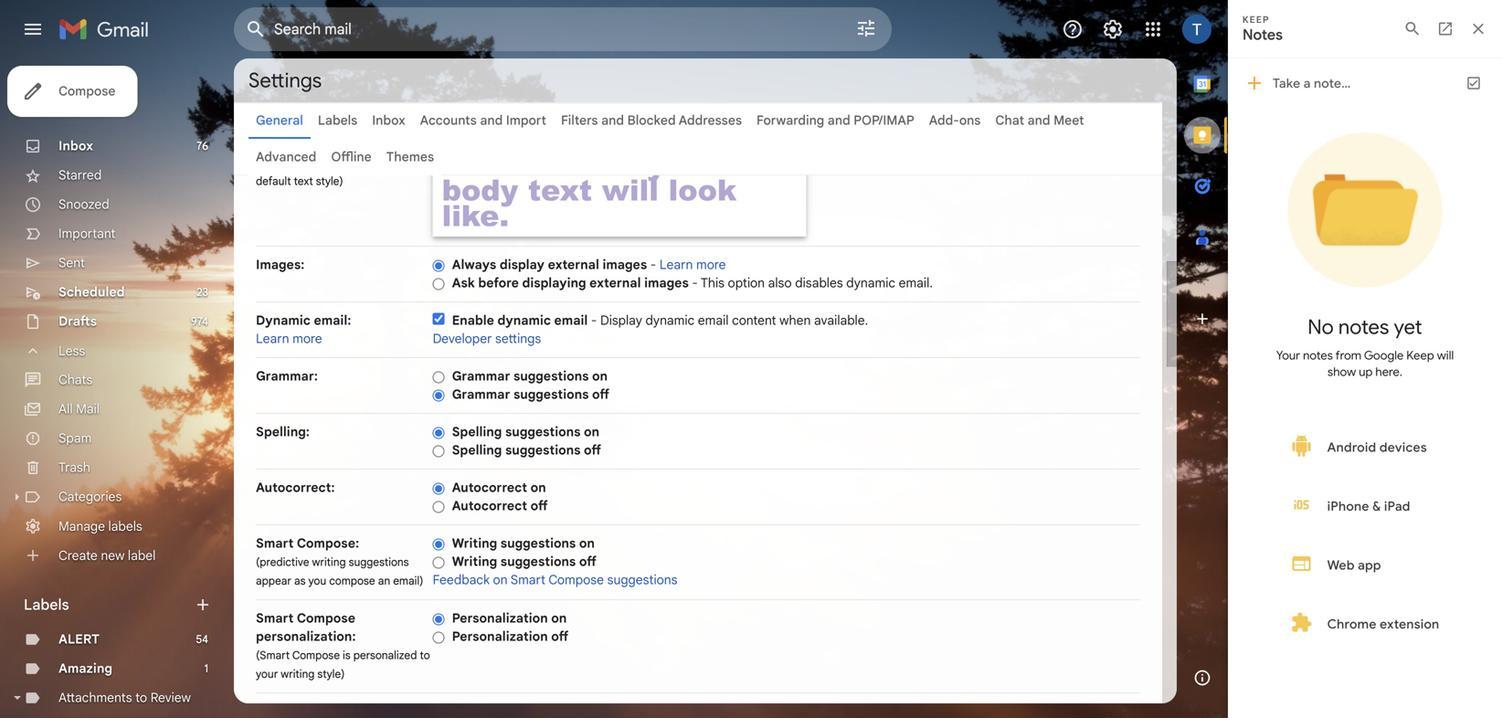 Task type: describe. For each thing, give the bounding box(es) containing it.
ons
[[959, 112, 981, 128]]

chat and meet link
[[996, 112, 1084, 128]]

personalization on
[[452, 610, 567, 626]]

suggestions for grammar suggestions off
[[514, 387, 589, 403]]

compose down personalization: on the bottom of the page
[[292, 649, 340, 663]]

labels for the labels link
[[318, 112, 358, 128]]

feedback on smart compose suggestions
[[433, 572, 678, 588]]

all
[[58, 401, 73, 417]]

feedback
[[433, 572, 490, 588]]

Personalization on radio
[[433, 613, 445, 626]]

display
[[600, 313, 642, 329]]

0 horizontal spatial inbox link
[[58, 138, 93, 154]]

on down the spelling suggestions off
[[531, 480, 546, 496]]

attachments
[[58, 690, 132, 706]]

filters and blocked addresses
[[561, 112, 742, 128]]

2 horizontal spatial the
[[406, 156, 422, 170]]

forwarding and pop/imap link
[[757, 112, 915, 128]]

1 horizontal spatial more
[[696, 257, 726, 273]]

1 horizontal spatial learn
[[660, 257, 693, 273]]

Spelling suggestions off radio
[[433, 444, 445, 458]]

76
[[196, 139, 208, 153]]

to inside (use the 'remove formatting' button on the toolbar to reset the default text style)
[[364, 156, 375, 170]]

snoozed
[[58, 196, 109, 212]]

starred link
[[58, 167, 102, 183]]

advanced search options image
[[848, 10, 885, 47]]

this inside this is what your body text will look like.
[[442, 143, 511, 184]]

Writing suggestions on radio
[[433, 538, 445, 551]]

option
[[728, 275, 765, 291]]

writing inside smart compose: (predictive writing suggestions appear as you compose an email)
[[312, 556, 346, 569]]

1 email from the left
[[554, 313, 588, 329]]

grammar suggestions off
[[452, 387, 610, 403]]

blocked
[[627, 112, 676, 128]]

style) inside 'smart compose personalization: (smart compose is personalized to your writing style)'
[[317, 668, 345, 681]]

writing for writing suggestions off
[[452, 554, 497, 570]]

this is what your body text will look like.
[[442, 143, 737, 235]]

amazing link
[[58, 661, 112, 677]]

starred
[[58, 167, 102, 183]]

off for spelling suggestions on
[[584, 442, 601, 458]]

2 horizontal spatial dynamic
[[846, 275, 896, 291]]

label
[[128, 548, 156, 564]]

writing for writing suggestions on
[[452, 536, 497, 552]]

(use
[[256, 137, 279, 151]]

grammar for grammar suggestions on
[[452, 368, 510, 384]]

trash link
[[58, 460, 90, 476]]

less button
[[0, 336, 219, 366]]

to inside 'smart compose personalization: (smart compose is personalized to your writing style)'
[[420, 649, 430, 663]]

and for forwarding
[[828, 112, 851, 128]]

Autocorrect on radio
[[433, 482, 445, 496]]

and for filters
[[601, 112, 624, 128]]

themes
[[386, 149, 434, 165]]

dynamic email: learn more
[[256, 313, 351, 347]]

create new label
[[58, 548, 156, 564]]

button
[[256, 156, 288, 170]]

suggestions for spelling suggestions on
[[505, 424, 581, 440]]

writing suggestions on
[[452, 536, 595, 552]]

Personalization off radio
[[433, 631, 445, 645]]

chat and meet
[[996, 112, 1084, 128]]

general link
[[256, 112, 303, 128]]

54
[[196, 633, 208, 647]]

ask
[[452, 275, 475, 291]]

developer
[[433, 331, 492, 347]]

compose up personalization: on the bottom of the page
[[297, 610, 355, 626]]

settings
[[495, 331, 541, 347]]

accounts
[[420, 112, 477, 128]]

compose
[[329, 574, 375, 588]]

look
[[669, 169, 737, 210]]

off down personalization on
[[551, 629, 569, 645]]

when
[[780, 313, 811, 329]]

chats
[[58, 372, 93, 388]]

personalization off
[[452, 629, 569, 645]]

spelling for spelling suggestions off
[[452, 442, 502, 458]]

grammar for grammar suggestions off
[[452, 387, 510, 403]]

you
[[308, 574, 326, 588]]

personalization for personalization off
[[452, 629, 548, 645]]

0 horizontal spatial the
[[282, 137, 298, 151]]

toolbar
[[326, 156, 362, 170]]

also
[[768, 275, 792, 291]]

1 horizontal spatial inbox
[[372, 112, 405, 128]]

on up the spelling suggestions off
[[584, 424, 600, 440]]

labels
[[108, 518, 142, 534]]

chat
[[996, 112, 1024, 128]]

gmail image
[[58, 11, 158, 48]]

accounts and import
[[420, 112, 546, 128]]

forwarding and pop/imap
[[757, 112, 915, 128]]

offline
[[331, 149, 372, 165]]

main menu image
[[22, 18, 44, 40]]

add-
[[929, 112, 959, 128]]

writing suggestions off
[[452, 554, 597, 570]]

1 vertical spatial smart
[[511, 572, 546, 588]]

alert
[[58, 631, 100, 647]]

compose:
[[297, 536, 359, 552]]

autocorrect off
[[452, 498, 548, 514]]

style) inside (use the 'remove formatting' button on the toolbar to reset the default text style)
[[316, 175, 343, 188]]

compose down writing suggestions off
[[549, 572, 604, 588]]

dynamic
[[256, 313, 311, 329]]

attachments to review
[[58, 690, 191, 706]]

offline link
[[331, 149, 372, 165]]

snoozed link
[[58, 196, 109, 212]]

off up writing suggestions on
[[531, 498, 548, 514]]

personalized
[[353, 649, 417, 663]]

available.
[[814, 313, 868, 329]]

spelling suggestions off
[[452, 442, 601, 458]]

Always display external images radio
[[433, 259, 445, 273]]

chats link
[[58, 372, 93, 388]]

Search mail text field
[[274, 20, 804, 38]]

0 vertical spatial external
[[548, 257, 599, 273]]

formatting'
[[346, 137, 400, 151]]

spelling for spelling suggestions on
[[452, 424, 502, 440]]

0 vertical spatial inbox link
[[372, 112, 405, 128]]

personalization:
[[256, 629, 356, 645]]

Spelling suggestions on radio
[[433, 426, 445, 440]]

spam link
[[58, 430, 92, 446]]

addresses
[[679, 112, 742, 128]]

on up feedback on smart compose suggestions link
[[579, 536, 595, 552]]

on down writing suggestions off
[[493, 572, 508, 588]]

(use the 'remove formatting' button on the toolbar to reset the default text style)
[[256, 137, 422, 188]]

off for grammar suggestions on
[[592, 387, 610, 403]]

1 vertical spatial -
[[692, 275, 698, 291]]

important link
[[58, 226, 116, 242]]



Task type: vqa. For each thing, say whether or not it's contained in the screenshot.
left shortcuts
no



Task type: locate. For each thing, give the bounding box(es) containing it.
to right personalized
[[420, 649, 430, 663]]

23
[[197, 286, 208, 299]]

Ask before displaying external images radio
[[433, 277, 445, 291]]

Grammar suggestions off radio
[[433, 389, 445, 402]]

and
[[480, 112, 503, 128], [601, 112, 624, 128], [828, 112, 851, 128], [1028, 112, 1051, 128]]

- inside enable dynamic email - display dynamic email content when available. developer settings
[[591, 313, 597, 329]]

0 vertical spatial is
[[521, 143, 548, 184]]

email
[[554, 313, 588, 329], [698, 313, 729, 329]]

4 and from the left
[[1028, 112, 1051, 128]]

personalization
[[452, 610, 548, 626], [452, 629, 548, 645]]

0 vertical spatial personalization
[[452, 610, 548, 626]]

inbox link up starred link
[[58, 138, 93, 154]]

spelling right spelling suggestions on option
[[452, 424, 502, 440]]

as
[[294, 574, 306, 588]]

categories
[[58, 489, 122, 505]]

1 vertical spatial is
[[343, 649, 351, 663]]

grammar:
[[256, 368, 318, 384]]

and left import on the left of page
[[480, 112, 503, 128]]

autocorrect for autocorrect on
[[452, 480, 527, 496]]

inbox inside labels navigation
[[58, 138, 93, 154]]

the right reset
[[406, 156, 422, 170]]

on
[[291, 156, 304, 170], [592, 368, 608, 384], [584, 424, 600, 440], [531, 480, 546, 496], [579, 536, 595, 552], [493, 572, 508, 588], [551, 610, 567, 626]]

images up display
[[603, 257, 647, 273]]

0 horizontal spatial -
[[591, 313, 597, 329]]

(smart
[[256, 649, 290, 663]]

learn down the dynamic
[[256, 331, 289, 347]]

email down 'displaying'
[[554, 313, 588, 329]]

2 spelling from the top
[[452, 442, 502, 458]]

all mail link
[[58, 401, 100, 417]]

text
[[528, 169, 592, 210], [294, 175, 313, 188]]

your down addresses
[[647, 143, 717, 184]]

0 horizontal spatial learn more link
[[256, 331, 322, 347]]

general
[[256, 112, 303, 128]]

0 horizontal spatial more
[[293, 331, 322, 347]]

always
[[452, 257, 496, 273]]

inbox link up formatting'
[[372, 112, 405, 128]]

more inside dynamic email: learn more
[[293, 331, 322, 347]]

1 vertical spatial writing
[[452, 554, 497, 570]]

an
[[378, 574, 390, 588]]

always display external images - learn more
[[452, 257, 726, 273]]

spam
[[58, 430, 92, 446]]

1 and from the left
[[480, 112, 503, 128]]

smart inside 'smart compose personalization: (smart compose is personalized to your writing style)'
[[256, 610, 294, 626]]

0 vertical spatial spelling
[[452, 424, 502, 440]]

0 vertical spatial autocorrect
[[452, 480, 527, 496]]

smart inside smart compose: (predictive writing suggestions appear as you compose an email)
[[256, 536, 294, 552]]

text inside this is what your body text will look like.
[[528, 169, 592, 210]]

1 horizontal spatial your
[[647, 143, 717, 184]]

974
[[191, 315, 208, 329]]

support image
[[1062, 18, 1084, 40]]

add-ons
[[929, 112, 981, 128]]

0 vertical spatial labels
[[318, 112, 358, 128]]

3 and from the left
[[828, 112, 851, 128]]

0 vertical spatial this
[[442, 143, 511, 184]]

all mail
[[58, 401, 100, 417]]

suggestions for writing suggestions off
[[501, 554, 576, 570]]

alert link
[[58, 631, 100, 647]]

0 vertical spatial writing
[[452, 536, 497, 552]]

writing
[[452, 536, 497, 552], [452, 554, 497, 570]]

'remove
[[301, 137, 343, 151]]

more up ask before displaying external images - this option also disables dynamic email.
[[696, 257, 726, 273]]

on inside (use the 'remove formatting' button on the toolbar to reset the default text style)
[[291, 156, 304, 170]]

advanced
[[256, 149, 316, 165]]

learn more link down the dynamic
[[256, 331, 322, 347]]

labels inside navigation
[[24, 596, 69, 614]]

style) down toolbar
[[316, 175, 343, 188]]

smart for smart compose personalization:
[[256, 610, 294, 626]]

ask before displaying external images - this option also disables dynamic email.
[[452, 275, 933, 291]]

this left option
[[701, 275, 725, 291]]

tab list
[[1177, 58, 1228, 652]]

is inside this is what your body text will look like.
[[521, 143, 548, 184]]

drafts link
[[58, 313, 97, 329]]

0 vertical spatial your
[[647, 143, 717, 184]]

will
[[602, 169, 659, 210]]

0 horizontal spatial to
[[135, 690, 147, 706]]

1 vertical spatial learn more link
[[256, 331, 322, 347]]

your inside this is what your body text will look like.
[[647, 143, 717, 184]]

1 horizontal spatial email
[[698, 313, 729, 329]]

0 vertical spatial learn
[[660, 257, 693, 273]]

trash
[[58, 460, 90, 476]]

review
[[151, 690, 191, 706]]

off down spelling suggestions on
[[584, 442, 601, 458]]

the
[[282, 137, 298, 151], [307, 156, 323, 170], [406, 156, 422, 170]]

manage
[[58, 518, 105, 534]]

style)
[[316, 175, 343, 188], [317, 668, 345, 681]]

1 vertical spatial external
[[590, 275, 641, 291]]

is
[[521, 143, 548, 184], [343, 649, 351, 663]]

labels heading
[[24, 596, 194, 614]]

enable dynamic email - display dynamic email content when available. developer settings
[[433, 313, 868, 347]]

0 horizontal spatial email
[[554, 313, 588, 329]]

on down feedback on smart compose suggestions
[[551, 610, 567, 626]]

labels
[[318, 112, 358, 128], [24, 596, 69, 614]]

1 autocorrect from the top
[[452, 480, 527, 496]]

off down grammar suggestions on
[[592, 387, 610, 403]]

1 writing from the top
[[452, 536, 497, 552]]

2 grammar from the top
[[452, 387, 510, 403]]

inbox link
[[372, 112, 405, 128], [58, 138, 93, 154]]

Grammar suggestions on radio
[[433, 370, 445, 384]]

- left display
[[591, 313, 597, 329]]

email:
[[314, 313, 351, 329]]

like.
[[442, 194, 509, 235]]

spelling
[[452, 424, 502, 440], [452, 442, 502, 458]]

suggestions for spelling suggestions off
[[505, 442, 581, 458]]

default
[[256, 175, 291, 188]]

display
[[500, 257, 545, 273]]

learn inside dynamic email: learn more
[[256, 331, 289, 347]]

spelling:
[[256, 424, 310, 440]]

email left content
[[698, 313, 729, 329]]

new
[[101, 548, 125, 564]]

writing down (smart
[[281, 668, 315, 681]]

Writing suggestions off radio
[[433, 556, 445, 570]]

dynamic down ask before displaying external images - this option also disables dynamic email.
[[646, 313, 695, 329]]

autocorrect for autocorrect off
[[452, 498, 527, 514]]

0 vertical spatial smart
[[256, 536, 294, 552]]

0 horizontal spatial inbox
[[58, 138, 93, 154]]

text inside (use the 'remove formatting' button on the toolbar to reset the default text style)
[[294, 175, 313, 188]]

1 vertical spatial writing
[[281, 668, 315, 681]]

and left pop/imap
[[828, 112, 851, 128]]

pop/imap
[[854, 112, 915, 128]]

accounts and import link
[[420, 112, 546, 128]]

developer settings link
[[433, 331, 541, 347]]

writing down compose:
[[312, 556, 346, 569]]

on down display
[[592, 368, 608, 384]]

0 vertical spatial writing
[[312, 556, 346, 569]]

smart compose personalization: (smart compose is personalized to your writing style)
[[256, 610, 430, 681]]

inbox
[[372, 112, 405, 128], [58, 138, 93, 154]]

0 vertical spatial style)
[[316, 175, 343, 188]]

grammar suggestions on
[[452, 368, 608, 384]]

0 horizontal spatial your
[[256, 668, 278, 681]]

0 horizontal spatial is
[[343, 649, 351, 663]]

inbox up starred link
[[58, 138, 93, 154]]

2 email from the left
[[698, 313, 729, 329]]

writing inside 'smart compose personalization: (smart compose is personalized to your writing style)'
[[281, 668, 315, 681]]

create new label link
[[58, 548, 156, 564]]

personalization for personalization on
[[452, 610, 548, 626]]

1 spelling from the top
[[452, 424, 502, 440]]

compose down gmail image
[[58, 83, 116, 99]]

filters and blocked addresses link
[[561, 112, 742, 128]]

1 horizontal spatial this
[[701, 275, 725, 291]]

2 horizontal spatial -
[[692, 275, 698, 291]]

style) down personalization: on the bottom of the page
[[317, 668, 345, 681]]

side panel section
[[1177, 58, 1228, 704]]

grammar down "developer settings" link
[[452, 368, 510, 384]]

off for writing suggestions on
[[579, 554, 597, 570]]

this down accounts and import link
[[442, 143, 511, 184]]

themes link
[[386, 149, 434, 165]]

- up ask before displaying external images - this option also disables dynamic email.
[[650, 257, 656, 273]]

images:
[[256, 257, 305, 273]]

categories link
[[58, 489, 122, 505]]

0 vertical spatial grammar
[[452, 368, 510, 384]]

labels up 'remove
[[318, 112, 358, 128]]

advanced link
[[256, 149, 316, 165]]

1 vertical spatial autocorrect
[[452, 498, 527, 514]]

dynamic up settings
[[498, 313, 551, 329]]

what
[[558, 143, 638, 184]]

import
[[506, 112, 546, 128]]

0 vertical spatial more
[[696, 257, 726, 273]]

scheduled
[[58, 284, 125, 300]]

settings
[[249, 68, 322, 93]]

1
[[204, 662, 208, 676]]

0 vertical spatial images
[[603, 257, 647, 273]]

external up 'displaying'
[[548, 257, 599, 273]]

dynamic left "email."
[[846, 275, 896, 291]]

learn up ask before displaying external images - this option also disables dynamic email.
[[660, 257, 693, 273]]

is inside 'smart compose personalization: (smart compose is personalized to your writing style)'
[[343, 649, 351, 663]]

0 vertical spatial inbox
[[372, 112, 405, 128]]

1 vertical spatial grammar
[[452, 387, 510, 403]]

1 vertical spatial images
[[644, 275, 689, 291]]

your down (smart
[[256, 668, 278, 681]]

1 horizontal spatial learn more link
[[660, 257, 726, 273]]

1 vertical spatial inbox link
[[58, 138, 93, 154]]

0 horizontal spatial labels
[[24, 596, 69, 614]]

2 vertical spatial smart
[[256, 610, 294, 626]]

personalization down personalization on
[[452, 629, 548, 645]]

off up feedback on smart compose suggestions link
[[579, 554, 597, 570]]

the right the (use
[[282, 137, 298, 151]]

(predictive
[[256, 556, 309, 569]]

writing up feedback
[[452, 554, 497, 570]]

grammar right the 'grammar suggestions off' option
[[452, 387, 510, 403]]

on right button
[[291, 156, 304, 170]]

2 autocorrect from the top
[[452, 498, 527, 514]]

Autocorrect off radio
[[433, 500, 445, 514]]

is left personalized
[[343, 649, 351, 663]]

0 horizontal spatial this
[[442, 143, 511, 184]]

0 vertical spatial -
[[650, 257, 656, 273]]

important
[[58, 226, 116, 242]]

appear
[[256, 574, 291, 588]]

inbox up formatting'
[[372, 112, 405, 128]]

text left will
[[528, 169, 592, 210]]

text down advanced
[[294, 175, 313, 188]]

1 horizontal spatial to
[[364, 156, 375, 170]]

labels for the labels heading
[[24, 596, 69, 614]]

compose inside button
[[58, 83, 116, 99]]

personalization up the personalization off
[[452, 610, 548, 626]]

add-ons link
[[929, 112, 981, 128]]

2 personalization from the top
[[452, 629, 548, 645]]

off
[[592, 387, 610, 403], [584, 442, 601, 458], [531, 498, 548, 514], [579, 554, 597, 570], [551, 629, 569, 645]]

reset
[[377, 156, 403, 170]]

learn more link up ask before displaying external images - this option also disables dynamic email.
[[660, 257, 726, 273]]

suggestions for grammar suggestions on
[[514, 368, 589, 384]]

1 vertical spatial learn
[[256, 331, 289, 347]]

2 writing from the top
[[452, 554, 497, 570]]

spelling suggestions on
[[452, 424, 600, 440]]

1 vertical spatial more
[[293, 331, 322, 347]]

images up enable dynamic email - display dynamic email content when available. developer settings
[[644, 275, 689, 291]]

compose button
[[7, 66, 137, 117]]

0 horizontal spatial text
[[294, 175, 313, 188]]

the down 'remove
[[307, 156, 323, 170]]

disables
[[795, 275, 843, 291]]

1 horizontal spatial inbox link
[[372, 112, 405, 128]]

and right chat
[[1028, 112, 1051, 128]]

smart up personalization: on the bottom of the page
[[256, 610, 294, 626]]

filters
[[561, 112, 598, 128]]

labels navigation
[[0, 58, 234, 718]]

and for accounts
[[480, 112, 503, 128]]

2 vertical spatial -
[[591, 313, 597, 329]]

1 vertical spatial style)
[[317, 668, 345, 681]]

1 horizontal spatial dynamic
[[646, 313, 695, 329]]

1 horizontal spatial text
[[528, 169, 592, 210]]

suggestions inside smart compose: (predictive writing suggestions appear as you compose an email)
[[349, 556, 409, 569]]

labels up alert
[[24, 596, 69, 614]]

less
[[58, 343, 85, 359]]

None checkbox
[[433, 313, 445, 325]]

sent
[[58, 255, 85, 271]]

and for chat
[[1028, 112, 1051, 128]]

2 horizontal spatial to
[[420, 649, 430, 663]]

1 vertical spatial your
[[256, 668, 278, 681]]

1 vertical spatial to
[[420, 649, 430, 663]]

autocorrect down autocorrect on
[[452, 498, 527, 514]]

is down import on the left of page
[[521, 143, 548, 184]]

autocorrect:
[[256, 480, 335, 496]]

0 vertical spatial to
[[364, 156, 375, 170]]

settings image
[[1102, 18, 1124, 40]]

content
[[732, 313, 776, 329]]

autocorrect up autocorrect off on the bottom of page
[[452, 480, 527, 496]]

smart down writing suggestions off
[[511, 572, 546, 588]]

writing right writing suggestions on radio
[[452, 536, 497, 552]]

1 vertical spatial spelling
[[452, 442, 502, 458]]

0 horizontal spatial dynamic
[[498, 313, 551, 329]]

smart up '(predictive'
[[256, 536, 294, 552]]

to left review
[[135, 690, 147, 706]]

1 vertical spatial inbox
[[58, 138, 93, 154]]

1 horizontal spatial is
[[521, 143, 548, 184]]

1 grammar from the top
[[452, 368, 510, 384]]

suggestions
[[514, 368, 589, 384], [514, 387, 589, 403], [505, 424, 581, 440], [505, 442, 581, 458], [501, 536, 576, 552], [501, 554, 576, 570], [349, 556, 409, 569], [607, 572, 678, 588]]

search mail image
[[239, 13, 272, 46]]

your inside 'smart compose personalization: (smart compose is personalized to your writing style)'
[[256, 668, 278, 681]]

None search field
[[234, 7, 892, 51]]

more down the dynamic
[[293, 331, 322, 347]]

1 horizontal spatial -
[[650, 257, 656, 273]]

and right "filters"
[[601, 112, 624, 128]]

- left option
[[692, 275, 698, 291]]

suggestions for writing suggestions on
[[501, 536, 576, 552]]

1 personalization from the top
[[452, 610, 548, 626]]

attachments to review link
[[58, 690, 191, 706]]

1 horizontal spatial labels
[[318, 112, 358, 128]]

autocorrect on
[[452, 480, 546, 496]]

1 vertical spatial personalization
[[452, 629, 548, 645]]

1 horizontal spatial the
[[307, 156, 323, 170]]

smart for smart compose:
[[256, 536, 294, 552]]

feedback on smart compose suggestions link
[[433, 572, 678, 588]]

external down always display external images - learn more at top
[[590, 275, 641, 291]]

2 and from the left
[[601, 112, 624, 128]]

labels link
[[318, 112, 358, 128]]

scheduled link
[[58, 284, 125, 300]]

0 horizontal spatial learn
[[256, 331, 289, 347]]

2 vertical spatial to
[[135, 690, 147, 706]]

to inside labels navigation
[[135, 690, 147, 706]]

spelling right spelling suggestions off radio
[[452, 442, 502, 458]]

to down formatting'
[[364, 156, 375, 170]]

0 vertical spatial learn more link
[[660, 257, 726, 273]]

writing
[[312, 556, 346, 569], [281, 668, 315, 681]]

1 vertical spatial this
[[701, 275, 725, 291]]

drafts
[[58, 313, 97, 329]]

1 vertical spatial labels
[[24, 596, 69, 614]]



